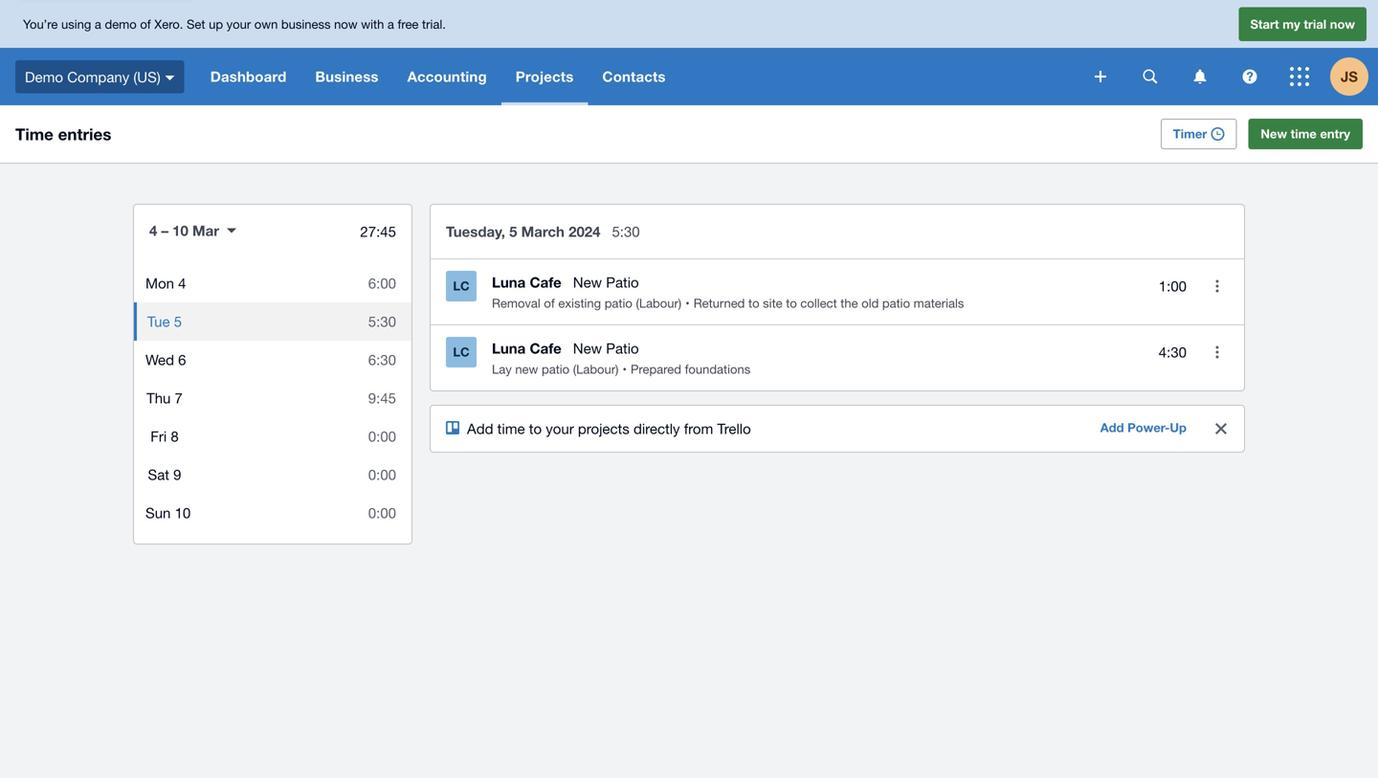 Task type: describe. For each thing, give the bounding box(es) containing it.
add power-up link
[[1089, 413, 1198, 444]]

2 a from the left
[[388, 17, 394, 31]]

lc for 1:00
[[453, 279, 470, 293]]

demo
[[105, 17, 137, 31]]

returned
[[694, 296, 745, 311]]

(us)
[[133, 68, 161, 85]]

set
[[187, 17, 205, 31]]

1 horizontal spatial to
[[748, 296, 760, 311]]

old
[[862, 296, 879, 311]]

foundations
[[685, 362, 751, 377]]

4 inside popup button
[[149, 222, 157, 239]]

1 horizontal spatial (labour)
[[636, 296, 682, 311]]

js button
[[1330, 48, 1378, 105]]

5 for tuesday,
[[509, 223, 517, 240]]

5 for tue
[[174, 313, 182, 330]]

2024
[[569, 223, 601, 240]]

cafe for 1:00
[[530, 274, 562, 291]]

trial
[[1304, 17, 1327, 31]]

xero.
[[154, 17, 183, 31]]

0 horizontal spatial •
[[623, 362, 627, 377]]

dashboard
[[210, 68, 287, 85]]

accounting button
[[393, 48, 501, 105]]

9:45
[[368, 390, 396, 406]]

prepared
[[631, 362, 681, 377]]

clear button
[[1202, 410, 1240, 448]]

site
[[763, 296, 783, 311]]

tue 5
[[147, 313, 182, 330]]

tuesday, 5 march 2024
[[446, 223, 601, 240]]

1 vertical spatial 4
[[178, 275, 186, 291]]

contacts
[[602, 68, 666, 85]]

4 – 10 mar
[[149, 222, 219, 239]]

wed
[[145, 351, 174, 368]]

27:45
[[360, 223, 396, 240]]

business button
[[301, 48, 393, 105]]

new time entry button
[[1248, 119, 1363, 149]]

–
[[161, 222, 168, 239]]

of inside banner
[[140, 17, 151, 31]]

1 a from the left
[[95, 17, 101, 31]]

materials
[[914, 296, 964, 311]]

0:00 for fri 8
[[368, 428, 396, 445]]

lc for 4:30
[[453, 345, 470, 359]]

company
[[67, 68, 129, 85]]

0 horizontal spatial (labour)
[[573, 362, 619, 377]]

new for 1:00
[[573, 274, 602, 290]]

1 horizontal spatial svg image
[[1143, 69, 1158, 84]]

0 horizontal spatial to
[[529, 420, 542, 437]]

new inside button
[[1261, 126, 1287, 141]]

business
[[315, 68, 379, 85]]

with
[[361, 17, 384, 31]]

demo company (us)
[[25, 68, 161, 85]]

demo
[[25, 68, 63, 85]]

business
[[281, 17, 331, 31]]

from
[[684, 420, 713, 437]]

add time to your projects directly from trello
[[467, 420, 751, 437]]

accounting
[[407, 68, 487, 85]]

projects
[[516, 68, 574, 85]]

js
[[1341, 68, 1358, 85]]

0:00 for sun 10
[[368, 504, 396, 521]]

sat 9
[[148, 466, 181, 483]]

add power-up
[[1100, 420, 1187, 435]]

own
[[254, 17, 278, 31]]

cafe for 4:30
[[530, 340, 562, 357]]

2 horizontal spatial patio
[[882, 296, 910, 311]]

timer button
[[1161, 119, 1237, 149]]

trial.
[[422, 17, 446, 31]]

thu 7
[[147, 390, 183, 406]]

1 now from the left
[[334, 17, 358, 31]]

4 – 10 mar button
[[134, 209, 252, 253]]

tue
[[147, 313, 170, 330]]

wed 6
[[145, 351, 186, 368]]

luna for 4:30
[[492, 340, 526, 357]]

4:30
[[1159, 344, 1187, 361]]

fri
[[151, 428, 167, 445]]

0 horizontal spatial patio
[[542, 362, 570, 377]]

projects
[[578, 420, 630, 437]]

up
[[209, 17, 223, 31]]

luna cafe for 1:00
[[492, 274, 562, 291]]

more options image for 1:00
[[1198, 267, 1237, 305]]



Task type: vqa. For each thing, say whether or not it's contained in the screenshot.
27:45
yes



Task type: locate. For each thing, give the bounding box(es) containing it.
dashboard link
[[196, 48, 301, 105]]

demo company (us) button
[[0, 48, 196, 105]]

1 vertical spatial luna
[[492, 340, 526, 357]]

0 horizontal spatial svg image
[[165, 75, 175, 80]]

0 vertical spatial new patio
[[573, 274, 639, 290]]

1 luna cafe from the top
[[492, 274, 562, 291]]

luna up removal
[[492, 274, 526, 291]]

new patio
[[573, 274, 639, 290], [573, 340, 639, 357]]

new
[[1261, 126, 1287, 141], [573, 274, 602, 290], [573, 340, 602, 357]]

1 vertical spatial new patio
[[573, 340, 639, 357]]

directly
[[634, 420, 680, 437]]

2 horizontal spatial svg image
[[1290, 67, 1309, 86]]

add down the lay
[[467, 420, 493, 437]]

0 vertical spatial 5:30
[[612, 223, 640, 240]]

1 horizontal spatial now
[[1330, 17, 1355, 31]]

more options image right 4:30
[[1198, 333, 1237, 371]]

entry
[[1320, 126, 1350, 141]]

more options image right 1:00
[[1198, 267, 1237, 305]]

1 luna from the top
[[492, 274, 526, 291]]

patio right the old
[[882, 296, 910, 311]]

up
[[1170, 420, 1187, 435]]

4 right mon
[[178, 275, 186, 291]]

luna cafe up new
[[492, 340, 562, 357]]

new patio for 4:30
[[573, 340, 639, 357]]

0 horizontal spatial time
[[497, 420, 525, 437]]

0 horizontal spatial your
[[226, 17, 251, 31]]

cafe
[[530, 274, 562, 291], [530, 340, 562, 357]]

fri 8
[[151, 428, 179, 445]]

2 0:00 from the top
[[368, 466, 396, 483]]

0 vertical spatial •
[[685, 296, 690, 311]]

6
[[178, 351, 186, 368]]

luna up the lay
[[492, 340, 526, 357]]

1 vertical spatial your
[[546, 420, 574, 437]]

1 horizontal spatial svg image
[[1243, 69, 1257, 84]]

luna cafe
[[492, 274, 562, 291], [492, 340, 562, 357]]

add
[[467, 420, 493, 437], [1100, 420, 1124, 435]]

1 horizontal spatial of
[[544, 296, 555, 311]]

new patio up lay new patio (labour) • prepared foundations
[[573, 340, 639, 357]]

(labour) left returned
[[636, 296, 682, 311]]

2 vertical spatial new
[[573, 340, 602, 357]]

banner
[[0, 0, 1378, 105]]

more options image for 4:30
[[1198, 333, 1237, 371]]

free
[[398, 17, 419, 31]]

1 vertical spatial 5:30
[[368, 313, 396, 330]]

0 vertical spatial more options image
[[1198, 267, 1237, 305]]

mar
[[192, 222, 219, 239]]

2 luna from the top
[[492, 340, 526, 357]]

0 horizontal spatial a
[[95, 17, 101, 31]]

march
[[521, 223, 565, 240]]

1 vertical spatial 10
[[175, 504, 191, 521]]

6:00
[[368, 275, 396, 291]]

1 vertical spatial of
[[544, 296, 555, 311]]

5 left march
[[509, 223, 517, 240]]

5
[[509, 223, 517, 240], [174, 313, 182, 330]]

9
[[173, 466, 181, 483]]

0 horizontal spatial 5
[[174, 313, 182, 330]]

tuesday,
[[446, 223, 505, 240]]

lay new patio (labour) • prepared foundations
[[492, 362, 751, 377]]

time down the lay
[[497, 420, 525, 437]]

0 horizontal spatial add
[[467, 420, 493, 437]]

• left prepared
[[623, 362, 627, 377]]

luna for 1:00
[[492, 274, 526, 291]]

power-
[[1128, 420, 1170, 435]]

start
[[1250, 17, 1279, 31]]

patio right new
[[542, 362, 570, 377]]

removal of existing patio (labour) • returned to site to collect the old patio materials
[[492, 296, 964, 311]]

2 more options image from the top
[[1198, 333, 1237, 371]]

10 right the sun
[[175, 504, 191, 521]]

• left returned
[[685, 296, 690, 311]]

add inside add power-up link
[[1100, 420, 1124, 435]]

new for 4:30
[[573, 340, 602, 357]]

10 right –
[[172, 222, 188, 239]]

1 vertical spatial •
[[623, 362, 627, 377]]

0 vertical spatial of
[[140, 17, 151, 31]]

5:30
[[612, 223, 640, 240], [368, 313, 396, 330]]

start my trial now
[[1250, 17, 1355, 31]]

5 right tue
[[174, 313, 182, 330]]

•
[[685, 296, 690, 311], [623, 362, 627, 377]]

new up lay new patio (labour) • prepared foundations
[[573, 340, 602, 357]]

new time entry
[[1261, 126, 1350, 141]]

patio
[[606, 274, 639, 290], [606, 340, 639, 357]]

time for to
[[497, 420, 525, 437]]

0 vertical spatial lc
[[453, 279, 470, 293]]

timer
[[1173, 126, 1207, 141]]

time
[[1291, 126, 1317, 141], [497, 420, 525, 437]]

0 vertical spatial new
[[1261, 126, 1287, 141]]

(labour) up projects
[[573, 362, 619, 377]]

1 vertical spatial 0:00
[[368, 466, 396, 483]]

2 horizontal spatial svg image
[[1194, 69, 1206, 84]]

now
[[334, 17, 358, 31], [1330, 17, 1355, 31]]

10
[[172, 222, 188, 239], [175, 504, 191, 521]]

1 cafe from the top
[[530, 274, 562, 291]]

time left entry
[[1291, 126, 1317, 141]]

mon 4
[[145, 275, 186, 291]]

1 0:00 from the top
[[368, 428, 396, 445]]

1 horizontal spatial 4
[[178, 275, 186, 291]]

cafe up removal
[[530, 274, 562, 291]]

1 vertical spatial time
[[497, 420, 525, 437]]

1 vertical spatial patio
[[606, 340, 639, 357]]

1 vertical spatial 5
[[174, 313, 182, 330]]

a left free on the left of page
[[388, 17, 394, 31]]

10 inside popup button
[[172, 222, 188, 239]]

existing
[[558, 296, 601, 311]]

your right the up
[[226, 17, 251, 31]]

patio
[[605, 296, 633, 311], [882, 296, 910, 311], [542, 362, 570, 377]]

svg image
[[1290, 67, 1309, 86], [1243, 69, 1257, 84], [1095, 71, 1106, 82]]

0 vertical spatial 10
[[172, 222, 188, 239]]

a
[[95, 17, 101, 31], [388, 17, 394, 31]]

1 vertical spatial lc
[[453, 345, 470, 359]]

0 horizontal spatial 4
[[149, 222, 157, 239]]

1 horizontal spatial 5:30
[[612, 223, 640, 240]]

to
[[748, 296, 760, 311], [786, 296, 797, 311], [529, 420, 542, 437]]

new
[[515, 362, 538, 377]]

sun 10
[[145, 504, 191, 521]]

1 horizontal spatial time
[[1291, 126, 1317, 141]]

you're using a demo of xero. set up your own business now with a free trial.
[[23, 17, 446, 31]]

new left entry
[[1261, 126, 1287, 141]]

1 vertical spatial cafe
[[530, 340, 562, 357]]

2 lc from the top
[[453, 345, 470, 359]]

0 vertical spatial patio
[[606, 274, 639, 290]]

1 vertical spatial (labour)
[[573, 362, 619, 377]]

svg image inside demo company (us) popup button
[[165, 75, 175, 80]]

1 lc from the top
[[453, 279, 470, 293]]

0 vertical spatial luna cafe
[[492, 274, 562, 291]]

of left existing
[[544, 296, 555, 311]]

time entries
[[15, 124, 111, 144]]

luna cafe up removal
[[492, 274, 562, 291]]

your left projects
[[546, 420, 574, 437]]

7
[[175, 390, 183, 406]]

lay
[[492, 362, 512, 377]]

2 luna cafe from the top
[[492, 340, 562, 357]]

1 more options image from the top
[[1198, 267, 1237, 305]]

sat
[[148, 466, 169, 483]]

collect
[[801, 296, 837, 311]]

sun
[[145, 504, 171, 521]]

0:00 for sat 9
[[368, 466, 396, 483]]

time
[[15, 124, 54, 144]]

2 now from the left
[[1330, 17, 1355, 31]]

2 cafe from the top
[[530, 340, 562, 357]]

2 vertical spatial 0:00
[[368, 504, 396, 521]]

lc down tuesday,
[[453, 279, 470, 293]]

1 horizontal spatial a
[[388, 17, 394, 31]]

patio for 4:30
[[606, 340, 639, 357]]

5:30 for tue 5
[[368, 313, 396, 330]]

time inside button
[[1291, 126, 1317, 141]]

8
[[171, 428, 179, 445]]

new patio up existing
[[573, 274, 639, 290]]

4 left –
[[149, 222, 157, 239]]

more options image
[[1198, 267, 1237, 305], [1198, 333, 1237, 371]]

3 0:00 from the top
[[368, 504, 396, 521]]

1:00
[[1159, 278, 1187, 294]]

entries
[[58, 124, 111, 144]]

removal
[[492, 296, 541, 311]]

using
[[61, 17, 91, 31]]

1 vertical spatial luna cafe
[[492, 340, 562, 357]]

0 horizontal spatial of
[[140, 17, 151, 31]]

1 vertical spatial more options image
[[1198, 333, 1237, 371]]

contacts button
[[588, 48, 680, 105]]

4
[[149, 222, 157, 239], [178, 275, 186, 291]]

0 vertical spatial luna
[[492, 274, 526, 291]]

0 vertical spatial 5
[[509, 223, 517, 240]]

1 add from the left
[[467, 420, 493, 437]]

my
[[1283, 17, 1300, 31]]

0:00
[[368, 428, 396, 445], [368, 466, 396, 483], [368, 504, 396, 521]]

you're
[[23, 17, 58, 31]]

patio right existing
[[605, 296, 633, 311]]

now left with
[[334, 17, 358, 31]]

5:30 for tuesday, 5 march 2024
[[612, 223, 640, 240]]

1 vertical spatial new
[[573, 274, 602, 290]]

0 horizontal spatial now
[[334, 17, 358, 31]]

0 vertical spatial 4
[[149, 222, 157, 239]]

now right trial
[[1330, 17, 1355, 31]]

banner containing dashboard
[[0, 0, 1378, 105]]

0 vertical spatial time
[[1291, 126, 1317, 141]]

lc
[[453, 279, 470, 293], [453, 345, 470, 359]]

6:30
[[368, 351, 396, 368]]

1 horizontal spatial add
[[1100, 420, 1124, 435]]

lc right 6:30
[[453, 345, 470, 359]]

0 vertical spatial (labour)
[[636, 296, 682, 311]]

projects button
[[501, 48, 588, 105]]

to right site
[[786, 296, 797, 311]]

0 vertical spatial your
[[226, 17, 251, 31]]

1 new patio from the top
[[573, 274, 639, 290]]

5:30 right 2024
[[612, 223, 640, 240]]

luna cafe for 4:30
[[492, 340, 562, 357]]

1 horizontal spatial your
[[546, 420, 574, 437]]

mon
[[145, 275, 174, 291]]

add for add time to your projects directly from trello
[[467, 420, 493, 437]]

0 vertical spatial cafe
[[530, 274, 562, 291]]

2 new patio from the top
[[573, 340, 639, 357]]

clear image
[[1216, 423, 1227, 435]]

0 horizontal spatial 5:30
[[368, 313, 396, 330]]

to left site
[[748, 296, 760, 311]]

new patio for 1:00
[[573, 274, 639, 290]]

new up existing
[[573, 274, 602, 290]]

add for add power-up
[[1100, 420, 1124, 435]]

trello
[[717, 420, 751, 437]]

5:30 up 6:30
[[368, 313, 396, 330]]

a right 'using' in the top of the page
[[95, 17, 101, 31]]

to down new
[[529, 420, 542, 437]]

add left power-
[[1100, 420, 1124, 435]]

1 horizontal spatial •
[[685, 296, 690, 311]]

svg image
[[1143, 69, 1158, 84], [1194, 69, 1206, 84], [165, 75, 175, 80]]

2 horizontal spatial to
[[786, 296, 797, 311]]

0 horizontal spatial svg image
[[1095, 71, 1106, 82]]

time for entry
[[1291, 126, 1317, 141]]

1 horizontal spatial patio
[[605, 296, 633, 311]]

patio for 1:00
[[606, 274, 639, 290]]

0 vertical spatial 0:00
[[368, 428, 396, 445]]

cafe up new
[[530, 340, 562, 357]]

thu
[[147, 390, 171, 406]]

2 add from the left
[[1100, 420, 1124, 435]]

1 horizontal spatial 5
[[509, 223, 517, 240]]

the
[[841, 296, 858, 311]]

of
[[140, 17, 151, 31], [544, 296, 555, 311]]

2 patio from the top
[[606, 340, 639, 357]]

1 patio from the top
[[606, 274, 639, 290]]

of left xero.
[[140, 17, 151, 31]]

luna
[[492, 274, 526, 291], [492, 340, 526, 357]]



